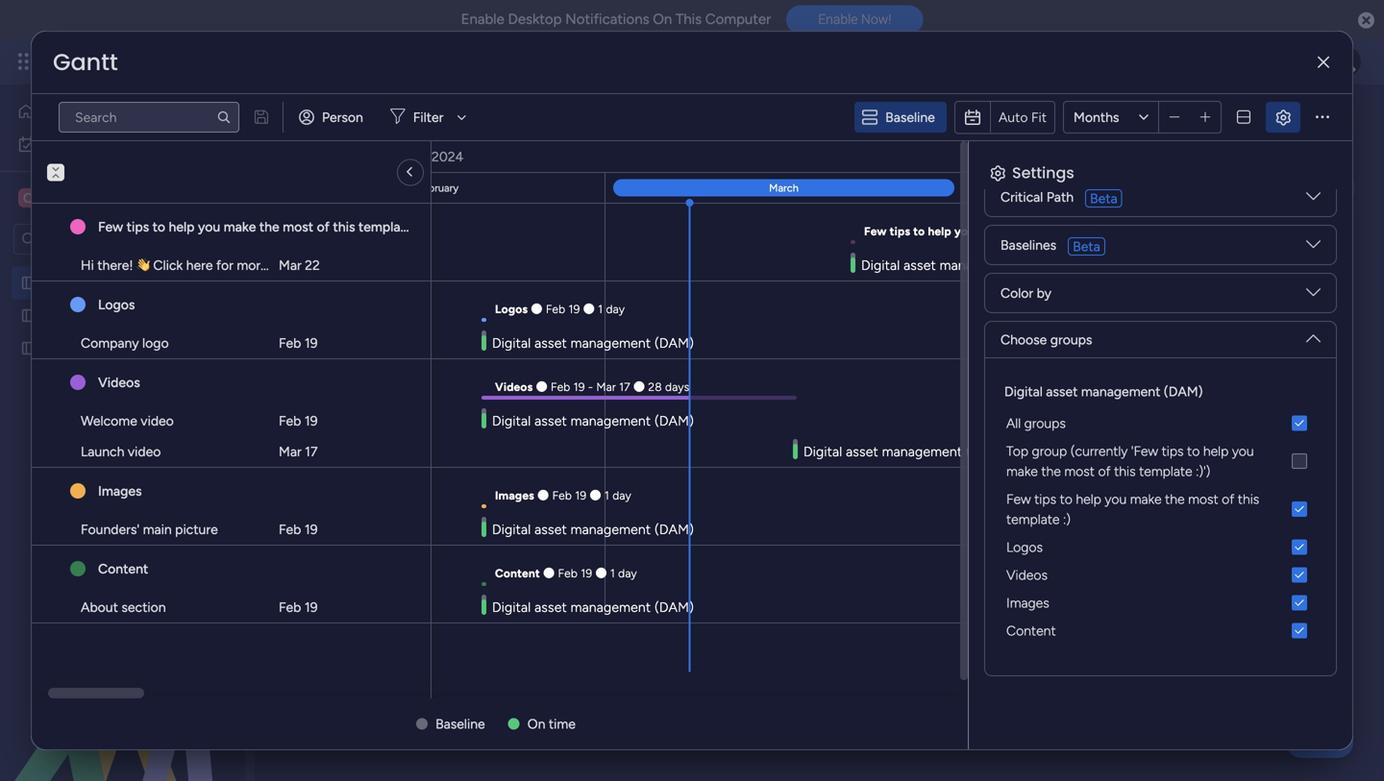 Task type: vqa. For each thing, say whether or not it's contained in the screenshot.


Task type: locate. For each thing, give the bounding box(es) containing it.
to inside top group (currently 'few tips to help you make the most of this template :)')
[[1187, 443, 1200, 460]]

online
[[695, 180, 734, 197]]

2 horizontal spatial digital
[[1005, 384, 1043, 400]]

1 horizontal spatial (dam)
[[704, 100, 802, 142]]

management down click
[[122, 275, 201, 291]]

few down creative assets at the top of the page
[[98, 219, 123, 235]]

(dam) up docs
[[704, 100, 802, 142]]

digital asset management (dam) element containing top group (currently 'few tips to help you make the most of this template :)')
[[1001, 437, 1321, 486]]

list box
[[0, 263, 245, 624]]

person button up learn at top
[[291, 102, 375, 133]]

groups for choose groups
[[1051, 332, 1093, 348]]

baseline button
[[855, 102, 947, 133]]

0 horizontal spatial on
[[528, 716, 546, 733]]

1 horizontal spatial content
[[495, 567, 540, 581]]

asset inside list box
[[87, 275, 119, 291]]

1 digital asset management (dam) group from the top
[[1001, 382, 1321, 645]]

few
[[98, 219, 123, 235], [864, 225, 887, 238], [1007, 491, 1031, 508]]

1 horizontal spatial :)
[[1063, 512, 1071, 528]]

day for content ● feb 19 ● 1 day
[[618, 567, 637, 581]]

search image
[[216, 110, 232, 125]]

of up logos option
[[1222, 491, 1235, 508]]

creative down v2 collapse up image
[[44, 189, 104, 207]]

creative up "website"
[[45, 308, 96, 324]]

whiteboard
[[618, 180, 689, 197]]

👋
[[136, 257, 150, 274]]

dapulse dropdown down arrow image
[[1307, 189, 1321, 211], [1307, 237, 1321, 259]]

assets
[[108, 189, 152, 207]]

2 public board image from the top
[[20, 339, 38, 358]]

2 horizontal spatial content
[[1007, 623, 1056, 639]]

dapulse dropdown down arrow image
[[1307, 286, 1321, 307], [1307, 324, 1321, 346]]

help inside top group (currently 'few tips to help you make the most of this template :)')
[[1204, 443, 1229, 460]]

gantt
[[53, 46, 118, 78]]

of
[[483, 146, 496, 162], [317, 219, 330, 235], [1062, 225, 1073, 238], [1098, 463, 1111, 480], [1222, 491, 1235, 508]]

groups right choose
[[1051, 332, 1093, 348]]

1 vertical spatial groups
[[1025, 415, 1066, 432]]

my work link
[[12, 129, 234, 160]]

the down critical in the right top of the page
[[1010, 225, 1028, 238]]

my work
[[44, 136, 95, 152]]

2 digital asset management (dam) group from the top
[[1001, 486, 1321, 645]]

None search field
[[59, 102, 239, 133]]

the left new
[[259, 219, 280, 235]]

'few
[[1132, 443, 1159, 460]]

by
[[1037, 285, 1052, 301]]

beta for critical path
[[1090, 190, 1118, 207]]

2 horizontal spatial videos
[[1007, 567, 1048, 584]]

groups up group
[[1025, 415, 1066, 432]]

2 horizontal spatial management
[[1082, 384, 1161, 400]]

1 horizontal spatial more
[[331, 146, 362, 162]]

now!
[[861, 11, 892, 27]]

0 vertical spatial groups
[[1051, 332, 1093, 348]]

4 feb 19 from the top
[[279, 599, 318, 616]]

1 vertical spatial baseline
[[436, 716, 485, 733]]

:) inside option
[[1063, 512, 1071, 528]]

/
[[1294, 113, 1300, 129]]

collaborative
[[535, 180, 615, 197]]

1 vertical spatial beta
[[1073, 238, 1101, 255]]

0 horizontal spatial enable
[[461, 11, 505, 28]]

beta down "path"
[[1073, 238, 1101, 255]]

main
[[143, 522, 172, 538]]

management up (currently
[[1082, 384, 1161, 400]]

2 vertical spatial digital
[[1005, 384, 1043, 400]]

1 horizontal spatial digital asset management (dam)
[[292, 100, 802, 142]]

:) right "angle down" icon
[[416, 219, 425, 235]]

0 horizontal spatial 22
[[305, 257, 320, 274]]

beta right "path"
[[1090, 190, 1118, 207]]

1 horizontal spatial baseline
[[886, 109, 935, 125]]

more right for
[[237, 257, 268, 274]]

list box containing digital asset management (dam)
[[0, 263, 245, 624]]

template inside option
[[1007, 512, 1060, 528]]

1 vertical spatial video
[[128, 444, 161, 460]]

:)
[[416, 219, 425, 235], [1152, 225, 1160, 238], [1063, 512, 1071, 528]]

0 vertical spatial 17
[[619, 380, 631, 394]]

feb
[[546, 302, 566, 316], [279, 335, 301, 351], [551, 380, 571, 394], [279, 413, 301, 429], [552, 489, 572, 503], [279, 522, 301, 538], [558, 567, 578, 581], [279, 599, 301, 616]]

few inside option
[[1007, 491, 1031, 508]]

most down (currently
[[1065, 463, 1095, 480]]

digital down hi
[[45, 275, 83, 291]]

most inside top group (currently 'few tips to help you make the most of this template :)')
[[1065, 463, 1095, 480]]

asset inside heading
[[1046, 384, 1078, 400]]

2 dapulse dropdown down arrow image from the top
[[1307, 324, 1321, 346]]

2 vertical spatial management
[[1082, 384, 1161, 400]]

feb 19 for company logo
[[279, 335, 318, 351]]

content
[[98, 561, 148, 577], [495, 567, 540, 581], [1007, 623, 1056, 639]]

the
[[259, 219, 280, 235], [1010, 225, 1028, 238], [1042, 463, 1061, 480], [1165, 491, 1185, 508]]

1 horizontal spatial person button
[[625, 224, 709, 255]]

content option
[[1001, 617, 1321, 645]]

2 horizontal spatial digital asset management (dam)
[[1005, 384, 1203, 400]]

0 horizontal spatial person button
[[291, 102, 375, 133]]

Digital asset management (DAM) field
[[287, 100, 807, 142]]

make down top
[[1007, 463, 1038, 480]]

on
[[653, 11, 672, 28], [528, 716, 546, 733]]

video up launch video
[[141, 413, 174, 429]]

0 vertical spatial 22
[[1201, 225, 1214, 238]]

1 horizontal spatial few tips to help you make the most of this template :)
[[1007, 491, 1260, 528]]

person up marketing
[[656, 231, 697, 248]]

logo
[[142, 335, 169, 351]]

1 feb 19 from the top
[[279, 335, 318, 351]]

website
[[45, 340, 95, 357]]

1
[[1303, 113, 1309, 129], [1232, 225, 1237, 238], [598, 302, 603, 316], [605, 489, 610, 503], [610, 567, 615, 581]]

enable left now! on the right top of the page
[[818, 11, 858, 27]]

:)')
[[1196, 463, 1211, 480]]

0 vertical spatial beta
[[1090, 190, 1118, 207]]

creative inside list box
[[45, 308, 96, 324]]

0 vertical spatial dapulse dropdown down arrow image
[[1307, 189, 1321, 211]]

0 horizontal spatial 17
[[305, 444, 318, 460]]

1 horizontal spatial enable
[[818, 11, 858, 27]]

package
[[429, 146, 480, 162]]

workspace selection element
[[18, 187, 155, 210]]

content inside option
[[1007, 623, 1056, 639]]

more right learn at top
[[331, 146, 362, 162]]

asset up q1 2024
[[396, 100, 478, 142]]

1 vertical spatial (dam)
[[205, 275, 244, 291]]

the up logos option
[[1165, 491, 1185, 508]]

digital up learn at top
[[292, 100, 388, 142]]

files
[[796, 180, 823, 197]]

digital asset management (dam) group
[[1001, 382, 1321, 645], [1001, 486, 1321, 645]]

group
[[1032, 443, 1068, 460]]

images option
[[1001, 589, 1321, 617]]

0 horizontal spatial more
[[237, 257, 268, 274]]

the down group
[[1042, 463, 1061, 480]]

feb 19 for founders' main picture
[[279, 522, 318, 538]]

help inside few tips to help you make the most of this template :)
[[1076, 491, 1102, 508]]

0 horizontal spatial person
[[322, 109, 363, 125]]

videos
[[98, 374, 140, 391], [495, 380, 533, 394], [1007, 567, 1048, 584]]

founders' main picture
[[81, 522, 218, 538]]

few tips to help you make the most of this template :) up logos option
[[1007, 491, 1260, 528]]

1 for images ● feb 19 ● 1 day
[[605, 489, 610, 503]]

0 horizontal spatial content
[[98, 561, 148, 577]]

1 vertical spatial digital
[[45, 275, 83, 291]]

(dam) up :)') on the right
[[1164, 384, 1203, 400]]

:) down group
[[1063, 512, 1071, 528]]

top group (currently 'few tips to help you make the most of this template :)')
[[1007, 443, 1254, 480]]

1 vertical spatial dapulse dropdown down arrow image
[[1307, 324, 1321, 346]]

0 vertical spatial few tips to help you make the most of this template :)
[[98, 219, 425, 235]]

template inside top group (currently 'few tips to help you make the most of this template :)')
[[1139, 463, 1193, 480]]

3 feb 19 from the top
[[279, 522, 318, 538]]

2 digital asset management (dam) element from the top
[[1001, 437, 1321, 486]]

company logo
[[81, 335, 169, 351]]

asset
[[396, 100, 478, 142], [330, 231, 362, 248], [87, 275, 119, 291], [1046, 384, 1078, 400]]

enable for enable desktop notifications on this computer
[[461, 11, 505, 28]]

1 dapulse dropdown down arrow image from the top
[[1307, 189, 1321, 211]]

collapse board header image
[[1336, 181, 1351, 196]]

1 horizontal spatial on
[[653, 11, 672, 28]]

color by
[[1001, 285, 1052, 301]]

1 vertical spatial 22
[[305, 257, 320, 274]]

dapulse dropdown down arrow image for color by
[[1307, 286, 1321, 307]]

0 vertical spatial dapulse dropdown down arrow image
[[1307, 286, 1321, 307]]

team workload
[[414, 180, 506, 197]]

0 vertical spatial (dam)
[[704, 100, 802, 142]]

1 vertical spatial person button
[[625, 224, 709, 255]]

1 vertical spatial creative
[[45, 308, 96, 324]]

help down (currently
[[1076, 491, 1102, 508]]

to
[[152, 219, 165, 235], [914, 225, 925, 238], [1187, 443, 1200, 460], [1060, 491, 1073, 508]]

1 digital asset management (dam) element from the top
[[1001, 410, 1321, 437]]

most up mar 22 in the top of the page
[[283, 219, 314, 235]]

of down (currently
[[1098, 463, 1111, 480]]

few down add view image
[[864, 225, 887, 238]]

tips right 'few
[[1162, 443, 1184, 460]]

angle right image
[[409, 164, 412, 181]]

asset up all groups
[[1046, 384, 1078, 400]]

few down top
[[1007, 491, 1031, 508]]

beta for baselines
[[1073, 238, 1101, 255]]

2 horizontal spatial few
[[1007, 491, 1031, 508]]

of up information
[[317, 219, 330, 235]]

1 vertical spatial person
[[656, 231, 697, 248]]

team
[[414, 180, 446, 197]]

tips down assets at the top left of page
[[127, 219, 149, 235]]

public board image down public board image
[[20, 339, 38, 358]]

mar 22
[[279, 257, 320, 274]]

notifications
[[565, 11, 650, 28]]

tips
[[127, 219, 149, 235], [890, 225, 911, 238], [1162, 443, 1184, 460], [1035, 491, 1057, 508]]

welcome video
[[81, 413, 174, 429]]

1 horizontal spatial 17
[[619, 380, 631, 394]]

tips down group
[[1035, 491, 1057, 508]]

baseline right add to favorites icon
[[886, 109, 935, 125]]

creative for creative assets
[[44, 189, 104, 207]]

creative
[[44, 189, 104, 207], [45, 308, 96, 324]]

auto fit
[[999, 109, 1047, 125]]

1 vertical spatial dapulse dropdown down arrow image
[[1307, 237, 1321, 259]]

(dam) for digital asset management (dam) field
[[704, 100, 802, 142]]

22
[[1201, 225, 1214, 238], [305, 257, 320, 274]]

2 feb 19 from the top
[[279, 413, 318, 429]]

1 vertical spatial on
[[528, 716, 546, 733]]

0 vertical spatial creative
[[44, 189, 104, 207]]

dapulse dropdown down arrow image for choose groups
[[1307, 324, 1321, 346]]

baseline inside "popup button"
[[886, 109, 935, 125]]

0 vertical spatial person
[[322, 109, 363, 125]]

creative for creative requests
[[45, 308, 96, 324]]

here
[[186, 257, 213, 274]]

company
[[81, 335, 139, 351]]

logos inside option
[[1007, 539, 1043, 556]]

of inside button
[[483, 146, 496, 162]]

2 dapulse dropdown down arrow image from the top
[[1307, 237, 1321, 259]]

section
[[121, 599, 166, 616]]

Search in workspace field
[[40, 228, 161, 250]]

person button up marketing
[[625, 224, 709, 255]]

digital
[[292, 100, 388, 142], [45, 275, 83, 291], [1005, 384, 1043, 400]]

images ● feb 19 ● 1 day
[[495, 489, 632, 503]]

0 vertical spatial baseline
[[886, 109, 935, 125]]

2 enable from the left
[[818, 11, 858, 27]]

0 vertical spatial digital
[[292, 100, 388, 142]]

this inside top group (currently 'few tips to help you make the most of this template :)')
[[1114, 463, 1136, 480]]

management
[[485, 100, 696, 142], [122, 275, 201, 291], [1082, 384, 1161, 400]]

0 vertical spatial video
[[141, 413, 174, 429]]

1 enable from the left
[[461, 11, 505, 28]]

digital asset management (dam) up learn more about this package of templates here: https://youtu.be/9x6_kyyrn_e
[[292, 100, 802, 142]]

0 horizontal spatial management
[[122, 275, 201, 291]]

management inside heading
[[1082, 384, 1161, 400]]

feb 19
[[279, 335, 318, 351], [279, 413, 318, 429], [279, 522, 318, 538], [279, 599, 318, 616]]

0 horizontal spatial few
[[98, 219, 123, 235]]

c
[[23, 190, 33, 206]]

2 horizontal spatial images
[[1007, 595, 1050, 612]]

2 vertical spatial digital asset management (dam)
[[1005, 384, 1203, 400]]

auto
[[999, 109, 1028, 125]]

baseline left on time on the bottom of page
[[436, 716, 485, 733]]

enable
[[461, 11, 505, 28], [818, 11, 858, 27]]

(dam) down for
[[205, 275, 244, 291]]

digital asset management (dam) element
[[1001, 410, 1321, 437], [1001, 437, 1321, 486]]

day
[[1240, 225, 1259, 238], [606, 302, 625, 316], [613, 489, 632, 503], [618, 567, 637, 581]]

invite / 1
[[1258, 113, 1309, 129]]

most inside option
[[1188, 491, 1219, 508]]

this inside "learn more about this package of templates here: https://youtu.be/9x6_kyyrn_e" button
[[404, 146, 426, 162]]

1 dapulse dropdown down arrow image from the top
[[1307, 286, 1321, 307]]

of right package
[[483, 146, 496, 162]]

2 horizontal spatial (dam)
[[1164, 384, 1203, 400]]

public board image up public board image
[[20, 274, 38, 292]]

0 vertical spatial person button
[[291, 102, 375, 133]]

asset down there!
[[87, 275, 119, 291]]

feb 19 for about section
[[279, 599, 318, 616]]

digital inside heading
[[1005, 384, 1043, 400]]

video down welcome video
[[128, 444, 161, 460]]

learn more about this package of templates here: https://youtu.be/9x6_kyyrn_e
[[294, 146, 781, 162]]

0 vertical spatial more
[[331, 146, 362, 162]]

creative inside workspace selection 'element'
[[44, 189, 104, 207]]

0 vertical spatial on
[[653, 11, 672, 28]]

1 horizontal spatial management
[[485, 100, 696, 142]]

1 vertical spatial management
[[122, 275, 201, 291]]

dapulse dropdown down arrow image for baselines
[[1307, 237, 1321, 259]]

on left time on the bottom left of the page
[[528, 716, 546, 733]]

2 horizontal spatial logos
[[1007, 539, 1043, 556]]

more inside button
[[331, 146, 362, 162]]

help up :)') on the right
[[1204, 443, 1229, 460]]

day for logos ● feb 19 ● 1 day
[[606, 302, 625, 316]]

asset up →
[[330, 231, 362, 248]]

auto fit button
[[991, 102, 1055, 132]]

0 vertical spatial digital asset management (dam)
[[292, 100, 802, 142]]

option
[[0, 266, 245, 270]]

files view
[[796, 180, 857, 197]]

public board image for digital asset management (dam)
[[20, 274, 38, 292]]

home option
[[12, 96, 234, 127]]

management up here:
[[485, 100, 696, 142]]

homepage
[[98, 340, 162, 357]]

all
[[1007, 415, 1021, 432]]

creative requests
[[45, 308, 152, 324]]

tips inside top group (currently 'few tips to help you make the most of this template :)')
[[1162, 443, 1184, 460]]

0 horizontal spatial digital asset management (dam)
[[45, 275, 244, 291]]

digital asset management (dam) down 👋
[[45, 275, 244, 291]]

1 horizontal spatial images
[[495, 489, 535, 503]]

0 horizontal spatial few tips to help you make the most of this template :)
[[98, 219, 425, 235]]

:) down integrate button
[[1152, 225, 1160, 238]]

2 vertical spatial (dam)
[[1164, 384, 1203, 400]]

enable left desktop
[[461, 11, 505, 28]]

0 horizontal spatial (dam)
[[205, 275, 244, 291]]

the inside the few tips to help you make the most of this template :) option
[[1165, 491, 1185, 508]]

enable inside button
[[818, 11, 858, 27]]

you
[[198, 219, 220, 235], [955, 225, 975, 238], [1232, 443, 1254, 460], [1105, 491, 1127, 508]]

picture
[[175, 522, 218, 538]]

team workload button
[[399, 173, 521, 204]]

my
[[44, 136, 63, 152]]

1 vertical spatial few tips to help you make the most of this template :)
[[1007, 491, 1260, 528]]

0 horizontal spatial baseline
[[436, 716, 485, 733]]

0 vertical spatial public board image
[[20, 274, 38, 292]]

dapulse dropdown down arrow image for critical path
[[1307, 189, 1321, 211]]

few tips to help you make the most of this template :) up for
[[98, 219, 425, 235]]

v2 collapse down image
[[47, 157, 64, 170]]

person up learn at top
[[322, 109, 363, 125]]

home link
[[12, 96, 234, 127]]

make down top group (currently 'few tips to help you make the most of this template :)')
[[1130, 491, 1162, 508]]

redesign
[[165, 340, 217, 357]]

digital asset management (dam) inside group
[[1005, 384, 1203, 400]]

digital up "all"
[[1005, 384, 1043, 400]]

1 horizontal spatial 22
[[1201, 225, 1214, 238]]

public board image
[[20, 274, 38, 292], [20, 339, 38, 358]]

most down :)') on the right
[[1188, 491, 1219, 508]]

(dam) inside heading
[[1164, 384, 1203, 400]]

on left this
[[653, 11, 672, 28]]

1 public board image from the top
[[20, 274, 38, 292]]

1 vertical spatial public board image
[[20, 339, 38, 358]]

requests
[[99, 308, 152, 324]]

digital asset management (dam) up (currently
[[1005, 384, 1203, 400]]

enable now! button
[[787, 5, 923, 34]]

angle down image
[[379, 232, 389, 247]]

path
[[1047, 189, 1074, 205]]



Task type: describe. For each thing, give the bounding box(es) containing it.
all groups
[[1007, 415, 1066, 432]]

1 for content ● feb 19 ● 1 day
[[610, 567, 615, 581]]

fit
[[1032, 109, 1047, 125]]

feb 19 for welcome video
[[279, 413, 318, 429]]

of inside top group (currently 'few tips to help you make the most of this template :)')
[[1098, 463, 1111, 480]]

workspace image
[[18, 187, 37, 209]]

v2 minus image
[[1170, 110, 1180, 124]]

filter
[[413, 109, 444, 125]]

settings
[[1012, 162, 1075, 184]]

on time
[[528, 716, 576, 733]]

1 horizontal spatial person
[[656, 231, 697, 248]]

1 horizontal spatial videos
[[495, 380, 533, 394]]

logos option
[[1001, 534, 1321, 562]]

to inside option
[[1060, 491, 1073, 508]]

files view button
[[782, 173, 871, 204]]

q1 2024
[[412, 149, 464, 165]]

digital asset management (dam) for digital asset management (dam) group containing digital asset management (dam)
[[1005, 384, 1203, 400]]

1 vertical spatial digital asset management (dam)
[[45, 275, 244, 291]]

tips inside option
[[1035, 491, 1057, 508]]

there!
[[97, 257, 133, 274]]

color
[[1001, 285, 1034, 301]]

march
[[769, 182, 799, 195]]

most down critical path
[[1031, 225, 1059, 238]]

digital asset management (dam) for digital asset management (dam) field
[[292, 100, 802, 142]]

1 horizontal spatial logos
[[495, 302, 528, 316]]

(dam) inside list box
[[205, 275, 244, 291]]

critical
[[1001, 189, 1044, 205]]

you inside option
[[1105, 491, 1127, 508]]

make inside the few tips to help you make the most of this template :) option
[[1130, 491, 1162, 508]]

tips down add view image
[[890, 225, 911, 238]]

arrow down image
[[450, 106, 473, 129]]

product
[[603, 266, 644, 280]]

groups for all groups
[[1025, 415, 1066, 432]]

desktop
[[508, 11, 562, 28]]

collaborative whiteboard online docs
[[535, 180, 768, 197]]

add view image
[[883, 181, 891, 195]]

about
[[365, 146, 400, 162]]

choose
[[1001, 332, 1047, 348]]

months
[[1074, 109, 1120, 125]]

Filter dashboard by text search field
[[59, 102, 239, 133]]

empty
[[751, 266, 784, 280]]

-
[[588, 380, 593, 394]]

0 horizontal spatial digital
[[45, 275, 83, 291]]

view
[[827, 180, 857, 197]]

lottie animation element
[[0, 587, 245, 782]]

learn more about this package of templates here: https://youtu.be/9x6_kyyrn_e button
[[291, 142, 851, 165]]

john smith image
[[1331, 46, 1361, 77]]

docs
[[737, 180, 768, 197]]

digital asset management (dam) group containing few tips to help you make the most of this template :)
[[1001, 486, 1321, 645]]

make down critical in the right top of the page
[[978, 225, 1007, 238]]

v2 split view image
[[1237, 110, 1251, 124]]

creative assets
[[44, 189, 152, 207]]

select product image
[[17, 52, 37, 71]]

public board image for website homepage redesign
[[20, 339, 38, 358]]

v2 collapse up image
[[47, 171, 64, 183]]

templates
[[499, 146, 559, 162]]

few tips to help you make the most of this template :) ● mar 22 ● 1 day
[[864, 225, 1259, 238]]

help up click
[[169, 219, 195, 235]]

new asset button
[[291, 224, 370, 255]]

images inside option
[[1007, 595, 1050, 612]]

videos ● feb 19 - mar 17 ● 28 days
[[495, 380, 690, 394]]

here:
[[563, 146, 593, 162]]

the inside top group (currently 'few tips to help you make the most of this template :)')
[[1042, 463, 1061, 480]]

video for launch video
[[128, 444, 161, 460]]

about
[[81, 599, 118, 616]]

lottie animation image
[[0, 587, 245, 782]]

videos inside option
[[1007, 567, 1048, 584]]

make up for
[[224, 219, 256, 235]]

hi
[[81, 257, 94, 274]]

critical path
[[1001, 189, 1074, 205]]

about section
[[81, 599, 166, 616]]

enable for enable now!
[[818, 11, 858, 27]]

(dam) for digital asset management (dam) group containing digital asset management (dam)
[[1164, 384, 1203, 400]]

help left 'baselines'
[[928, 225, 952, 238]]

asset inside button
[[330, 231, 362, 248]]

dapulse x slim image
[[1318, 56, 1330, 69]]

baselines
[[1001, 237, 1057, 253]]

q1
[[412, 149, 428, 165]]

my work option
[[12, 129, 234, 160]]

1 vertical spatial 17
[[305, 444, 318, 460]]

learn
[[294, 146, 327, 162]]

integrate button
[[1011, 168, 1197, 209]]

videos option
[[1001, 562, 1321, 589]]

hi there!   👋  click here for more information  →
[[81, 257, 358, 274]]

1 inside "button"
[[1303, 113, 1309, 129]]

content ● feb 19 ● 1 day
[[495, 567, 637, 581]]

you inside top group (currently 'few tips to help you make the most of this template :)')
[[1232, 443, 1254, 460]]

online docs button
[[680, 173, 782, 204]]

2 horizontal spatial :)
[[1152, 225, 1160, 238]]

welcome
[[81, 413, 137, 429]]

0 horizontal spatial images
[[98, 483, 142, 499]]

video for welcome video
[[141, 413, 174, 429]]

integrate
[[1044, 180, 1099, 197]]

launch
[[81, 444, 124, 460]]

digital asset management (dam) group containing digital asset management (dam)
[[1001, 382, 1321, 645]]

0 horizontal spatial videos
[[98, 374, 140, 391]]

monday
[[86, 50, 151, 72]]

digital asset management (dam) element containing all groups
[[1001, 410, 1321, 437]]

logos ● feb 19 ● 1 day
[[495, 302, 625, 316]]

more dots image
[[1316, 110, 1330, 124]]

v2 plus image
[[1201, 110, 1211, 124]]

public board image
[[20, 307, 38, 325]]

digital asset management (dam) heading
[[1005, 382, 1203, 402]]

collaborative whiteboard button
[[521, 173, 689, 204]]

few tips to help you make the most of this template :) option
[[1001, 486, 1321, 534]]

→
[[344, 257, 358, 274]]

this
[[676, 11, 702, 28]]

1 horizontal spatial few
[[864, 225, 887, 238]]

website homepage redesign
[[45, 340, 217, 357]]

help button
[[1287, 727, 1354, 759]]

0 vertical spatial management
[[485, 100, 696, 142]]

of inside option
[[1222, 491, 1235, 508]]

0 horizontal spatial logos
[[98, 297, 135, 313]]

Gantt field
[[48, 46, 123, 78]]

days
[[665, 380, 690, 394]]

invite / 1 button
[[1222, 106, 1317, 137]]

0 horizontal spatial :)
[[416, 219, 425, 235]]

1 horizontal spatial digital
[[292, 100, 388, 142]]

enable desktop notifications on this computer
[[461, 11, 771, 28]]

1 vertical spatial more
[[237, 257, 268, 274]]

add to favorites image
[[848, 111, 867, 130]]

enable now!
[[818, 11, 892, 27]]

home
[[42, 103, 79, 120]]

launch video
[[81, 444, 161, 460]]

top
[[1007, 443, 1029, 460]]

mar 17
[[279, 444, 318, 460]]

1 for logos ● feb 19 ● 1 day
[[598, 302, 603, 316]]

information
[[271, 257, 341, 274]]

https://youtu.be/9x6_kyyrn_e
[[596, 146, 781, 162]]

monday button
[[50, 37, 306, 87]]

help
[[1303, 733, 1337, 752]]

new asset
[[299, 231, 362, 248]]

february
[[417, 182, 459, 195]]

this inside the few tips to help you make the most of this template :) option
[[1238, 491, 1260, 508]]

few tips to help you make the most of this template :) inside option
[[1007, 491, 1260, 528]]

activity
[[1131, 113, 1178, 129]]

invite
[[1258, 113, 1291, 129]]

(currently
[[1071, 443, 1128, 460]]

time
[[549, 716, 576, 733]]

make inside top group (currently 'few tips to help you make the most of this template :)')
[[1007, 463, 1038, 480]]

new
[[299, 231, 327, 248]]

day for images ● feb 19 ● 1 day
[[613, 489, 632, 503]]

of down "path"
[[1062, 225, 1073, 238]]

Search field
[[557, 226, 615, 253]]

dapulse close image
[[1359, 11, 1375, 31]]

founders'
[[81, 522, 140, 538]]

click
[[153, 257, 183, 274]]

workload
[[449, 180, 506, 197]]



